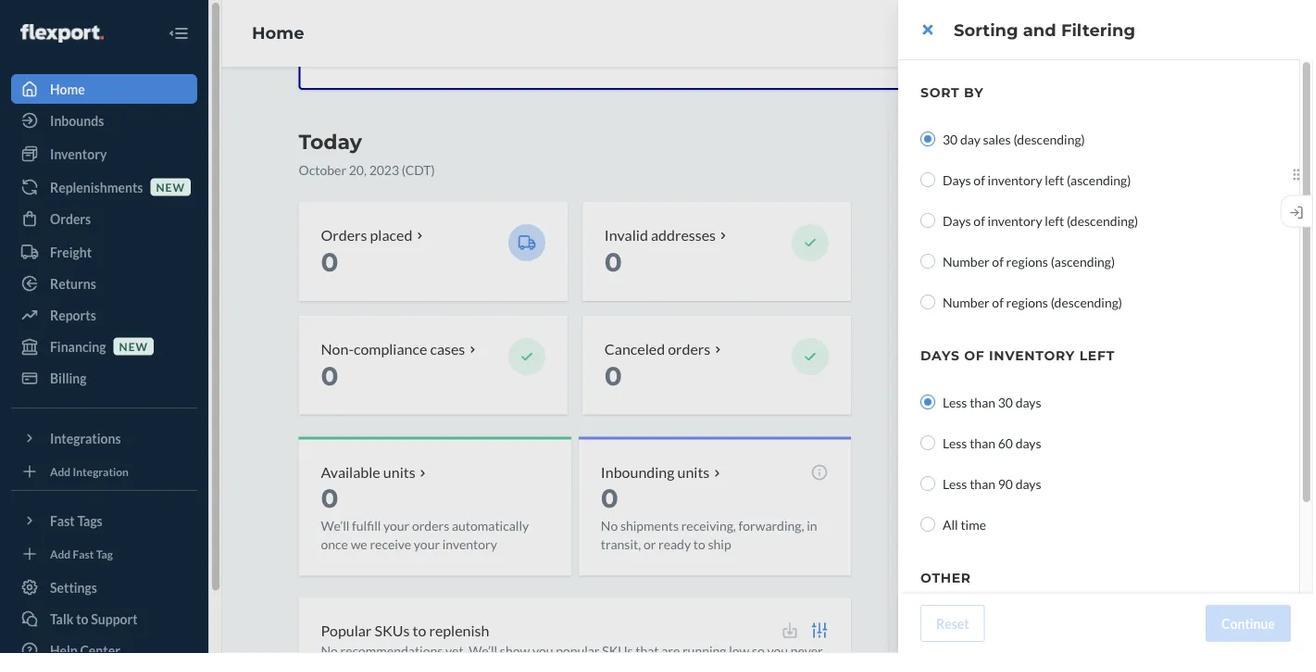 Task type: locate. For each thing, give the bounding box(es) containing it.
3 than from the top
[[970, 476, 996, 492]]

number of regions (ascending)
[[943, 253, 1116, 269]]

less than 30 days
[[943, 394, 1042, 410]]

(descending)
[[1014, 131, 1086, 147], [1067, 213, 1139, 228], [1051, 294, 1123, 310]]

reset
[[937, 616, 970, 631]]

90
[[999, 476, 1014, 492]]

less than 90 days
[[943, 476, 1042, 492]]

1 vertical spatial (descending)
[[1067, 213, 1139, 228]]

number for number of regions (descending)
[[943, 294, 990, 310]]

1 vertical spatial 30
[[999, 394, 1014, 410]]

30
[[943, 131, 958, 147], [999, 394, 1014, 410]]

(descending) up days of inventory left (ascending)
[[1014, 131, 1086, 147]]

days
[[921, 348, 960, 364], [1016, 394, 1042, 410], [1016, 435, 1042, 451], [1016, 476, 1042, 492]]

(descending) down days of inventory left (ascending)
[[1067, 213, 1139, 228]]

inventory
[[988, 172, 1043, 188], [988, 213, 1043, 228], [990, 348, 1076, 364]]

number up number of regions (descending)
[[943, 253, 990, 269]]

1 number from the top
[[943, 253, 990, 269]]

2 number from the top
[[943, 294, 990, 310]]

0 vertical spatial than
[[970, 394, 996, 410]]

1 vertical spatial less
[[943, 435, 968, 451]]

other
[[921, 570, 972, 586]]

left for (ascending)
[[1045, 172, 1065, 188]]

filtering
[[1062, 19, 1136, 40]]

less
[[943, 394, 968, 410], [943, 435, 968, 451], [943, 476, 968, 492]]

regions
[[1007, 253, 1049, 269], [1007, 294, 1049, 310]]

0 vertical spatial regions
[[1007, 253, 1049, 269]]

1 less from the top
[[943, 394, 968, 410]]

1 than from the top
[[970, 394, 996, 410]]

0 horizontal spatial 30
[[943, 131, 958, 147]]

2 vertical spatial left
[[1080, 348, 1116, 364]]

30 left day
[[943, 131, 958, 147]]

than left 90
[[970, 476, 996, 492]]

of down number of regions (ascending)
[[993, 294, 1004, 310]]

days down days of inventory left
[[1016, 394, 1042, 410]]

number
[[943, 253, 990, 269], [943, 294, 990, 310]]

and
[[1024, 19, 1057, 40]]

sort by
[[921, 85, 984, 101]]

continue
[[1222, 616, 1276, 631]]

days of inventory left
[[921, 348, 1116, 364]]

left down number of regions (descending)
[[1080, 348, 1116, 364]]

left
[[1045, 172, 1065, 188], [1045, 213, 1065, 228], [1080, 348, 1116, 364]]

less up "less than 60 days"
[[943, 394, 968, 410]]

than left 60
[[970, 435, 996, 451]]

2 vertical spatial inventory
[[990, 348, 1076, 364]]

of for days of inventory left
[[965, 348, 985, 364]]

1 vertical spatial days
[[943, 213, 972, 228]]

regions up number of regions (descending)
[[1007, 253, 1049, 269]]

0 vertical spatial days
[[943, 172, 972, 188]]

days right 60
[[1016, 435, 1042, 451]]

sorting and filtering
[[954, 19, 1136, 40]]

of up less than 30 days
[[965, 348, 985, 364]]

1 horizontal spatial 30
[[999, 394, 1014, 410]]

60
[[999, 435, 1014, 451]]

1 days from the top
[[943, 172, 972, 188]]

of up number of regions (ascending)
[[974, 213, 986, 228]]

2 less from the top
[[943, 435, 968, 451]]

1 vertical spatial number
[[943, 294, 990, 310]]

of for number of regions (descending)
[[993, 294, 1004, 310]]

number for number of regions (ascending)
[[943, 253, 990, 269]]

continue button
[[1206, 605, 1292, 642]]

left up the days of inventory left (descending)
[[1045, 172, 1065, 188]]

0 vertical spatial (descending)
[[1014, 131, 1086, 147]]

1 vertical spatial regions
[[1007, 294, 1049, 310]]

inventory up number of regions (ascending)
[[988, 213, 1043, 228]]

2 days from the top
[[943, 213, 972, 228]]

inventory down 30 day sales (descending)
[[988, 172, 1043, 188]]

inventory for (ascending)
[[988, 172, 1043, 188]]

of down day
[[974, 172, 986, 188]]

of for days of inventory left (ascending)
[[974, 172, 986, 188]]

days
[[943, 172, 972, 188], [943, 213, 972, 228]]

(descending) down number of regions (ascending)
[[1051, 294, 1123, 310]]

days of inventory left (descending)
[[943, 213, 1139, 228]]

1 vertical spatial inventory
[[988, 213, 1043, 228]]

2 vertical spatial (descending)
[[1051, 294, 1123, 310]]

None radio
[[921, 132, 936, 146], [921, 172, 936, 187], [921, 295, 936, 309], [921, 395, 936, 410], [921, 435, 936, 450], [921, 517, 936, 532], [921, 132, 936, 146], [921, 172, 936, 187], [921, 295, 936, 309], [921, 395, 936, 410], [921, 435, 936, 450], [921, 517, 936, 532]]

less left 60
[[943, 435, 968, 451]]

left down days of inventory left (ascending)
[[1045, 213, 1065, 228]]

days for days of inventory left (ascending)
[[943, 172, 972, 188]]

30 up 60
[[999, 394, 1014, 410]]

2 than from the top
[[970, 435, 996, 451]]

(ascending)
[[1067, 172, 1132, 188], [1051, 253, 1116, 269]]

of up number of regions (descending)
[[993, 253, 1004, 269]]

of
[[974, 172, 986, 188], [974, 213, 986, 228], [993, 253, 1004, 269], [993, 294, 1004, 310], [965, 348, 985, 364]]

2 vertical spatial less
[[943, 476, 968, 492]]

day
[[961, 131, 981, 147]]

(ascending) down the days of inventory left (descending)
[[1051, 253, 1116, 269]]

0 vertical spatial number
[[943, 253, 990, 269]]

than up "less than 60 days"
[[970, 394, 996, 410]]

0 vertical spatial inventory
[[988, 172, 1043, 188]]

inventory down number of regions (descending)
[[990, 348, 1076, 364]]

1 vertical spatial than
[[970, 435, 996, 451]]

less up the "all" on the bottom of the page
[[943, 476, 968, 492]]

number up days of inventory left
[[943, 294, 990, 310]]

than for 30
[[970, 394, 996, 410]]

of for days of inventory left (descending)
[[974, 213, 986, 228]]

than
[[970, 394, 996, 410], [970, 435, 996, 451], [970, 476, 996, 492]]

0 vertical spatial less
[[943, 394, 968, 410]]

None radio
[[921, 213, 936, 228], [921, 254, 936, 269], [921, 476, 936, 491], [921, 213, 936, 228], [921, 254, 936, 269], [921, 476, 936, 491]]

1 regions from the top
[[1007, 253, 1049, 269]]

less than 60 days
[[943, 435, 1042, 451]]

3 less from the top
[[943, 476, 968, 492]]

time
[[961, 517, 987, 532]]

2 regions from the top
[[1007, 294, 1049, 310]]

(ascending) up the days of inventory left (descending)
[[1067, 172, 1132, 188]]

of for number of regions (ascending)
[[993, 253, 1004, 269]]

0 vertical spatial left
[[1045, 172, 1065, 188]]

2 vertical spatial than
[[970, 476, 996, 492]]

regions down number of regions (ascending)
[[1007, 294, 1049, 310]]

days right 90
[[1016, 476, 1042, 492]]

1 vertical spatial left
[[1045, 213, 1065, 228]]

reset button
[[921, 605, 986, 642]]



Task type: vqa. For each thing, say whether or not it's contained in the screenshot.
RETURNS Link
no



Task type: describe. For each thing, give the bounding box(es) containing it.
(descending) for 30 day sales (descending)
[[1014, 131, 1086, 147]]

0 vertical spatial 30
[[943, 131, 958, 147]]

than for 90
[[970, 476, 996, 492]]

regions for (descending)
[[1007, 294, 1049, 310]]

sales
[[984, 131, 1011, 147]]

days for less than 60 days
[[1016, 435, 1042, 451]]

days up less than 30 days
[[921, 348, 960, 364]]

1 vertical spatial (ascending)
[[1051, 253, 1116, 269]]

all
[[943, 517, 959, 532]]

days of inventory left (ascending)
[[943, 172, 1132, 188]]

less for less than 90 days
[[943, 476, 968, 492]]

all time
[[943, 517, 987, 532]]

sorting
[[954, 19, 1019, 40]]

left for (descending)
[[1045, 213, 1065, 228]]

inventory for (descending)
[[988, 213, 1043, 228]]

(descending) for number of regions (descending)
[[1051, 294, 1123, 310]]

regions for (ascending)
[[1007, 253, 1049, 269]]

less for less than 30 days
[[943, 394, 968, 410]]

sort
[[921, 85, 960, 101]]

days for less than 30 days
[[1016, 394, 1042, 410]]

days for days of inventory left (descending)
[[943, 213, 972, 228]]

0 vertical spatial (ascending)
[[1067, 172, 1132, 188]]

by
[[965, 85, 984, 101]]

30 day sales (descending)
[[943, 131, 1086, 147]]

days for less than 90 days
[[1016, 476, 1042, 492]]

close image
[[923, 22, 933, 37]]

less for less than 60 days
[[943, 435, 968, 451]]

than for 60
[[970, 435, 996, 451]]

number of regions (descending)
[[943, 294, 1123, 310]]



